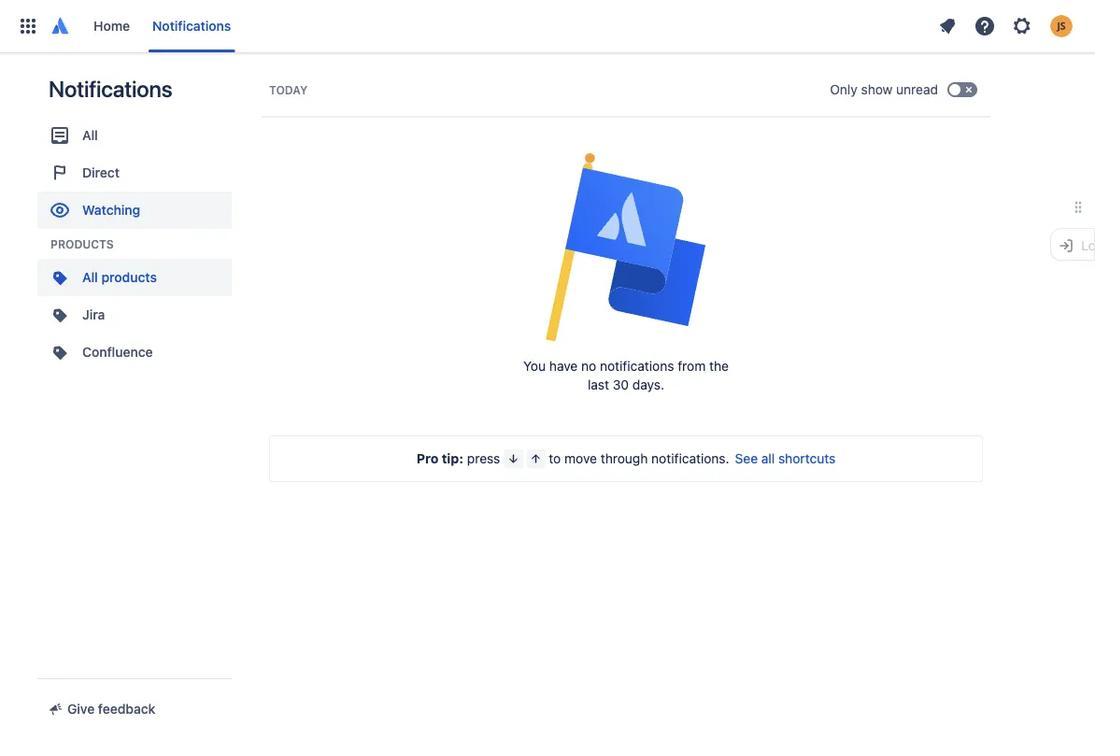 Task type: locate. For each thing, give the bounding box(es) containing it.
through
[[601, 451, 648, 466]]

settings icon image
[[1011, 15, 1033, 37]]

shortcuts
[[778, 451, 836, 466]]

watching button
[[37, 192, 232, 229]]

notifications inside button
[[152, 18, 231, 34]]

1 vertical spatial all
[[82, 270, 98, 285]]

notifications up all "button"
[[49, 76, 172, 102]]

to move through notifications.
[[549, 451, 729, 466]]

products
[[50, 237, 114, 250]]

direct image
[[49, 162, 71, 184]]

the
[[709, 358, 729, 374]]

1 vertical spatial notifications
[[49, 76, 172, 102]]

product image inside jira button
[[49, 304, 71, 326]]

direct button
[[37, 154, 232, 192]]

product image down products
[[49, 266, 71, 289]]

from
[[678, 358, 706, 374]]

all products
[[82, 270, 157, 285]]

2 product image from the top
[[49, 304, 71, 326]]

show
[[861, 82, 893, 97]]

all right any icon
[[82, 128, 98, 143]]

all inside all "button"
[[82, 128, 98, 143]]

no
[[581, 358, 596, 374]]

1 vertical spatial product image
[[49, 304, 71, 326]]

2 all from the top
[[82, 270, 98, 285]]

only
[[830, 82, 858, 97]]

0 vertical spatial product image
[[49, 266, 71, 289]]

banner
[[0, 0, 1095, 52]]

watching
[[82, 202, 140, 218]]

notifications
[[152, 18, 231, 34], [49, 76, 172, 102]]

0 vertical spatial notifications
[[152, 18, 231, 34]]

0 vertical spatial all
[[82, 128, 98, 143]]

1 all from the top
[[82, 128, 98, 143]]

notifications right 'home'
[[152, 18, 231, 34]]

product image left jira
[[49, 304, 71, 326]]

all for all
[[82, 128, 98, 143]]

banner containing home
[[0, 0, 1095, 52]]

direct
[[82, 165, 120, 180]]

all inside "all products" button
[[82, 270, 98, 285]]

all button
[[37, 117, 232, 154]]

product image inside button
[[49, 266, 71, 289]]

atlassian image
[[49, 15, 71, 37]]

pro
[[417, 451, 439, 466]]

all down products
[[82, 270, 98, 285]]

product image
[[49, 266, 71, 289], [49, 304, 71, 326]]

notifications button
[[145, 11, 239, 41]]

1 product image from the top
[[49, 266, 71, 289]]

all
[[82, 128, 98, 143], [82, 270, 98, 285]]



Task type: vqa. For each thing, say whether or not it's contained in the screenshot.
4th 5 from the bottom
no



Task type: describe. For each thing, give the bounding box(es) containing it.
feedback
[[98, 701, 155, 717]]

notifications.
[[651, 451, 729, 466]]

notifications
[[600, 358, 674, 374]]

see all shortcuts button
[[735, 449, 836, 468]]

feedback image
[[49, 702, 64, 717]]

you
[[523, 358, 546, 374]]

tip:
[[442, 451, 463, 466]]

only show unread
[[830, 82, 938, 97]]

arrow down image
[[506, 451, 521, 466]]

have
[[549, 358, 578, 374]]

appswitcher icon image
[[17, 15, 39, 37]]

move
[[564, 451, 597, 466]]

any image
[[49, 124, 71, 147]]

home element
[[11, 0, 931, 52]]

product image
[[49, 341, 71, 363]]

days.
[[632, 377, 664, 392]]

products
[[101, 270, 157, 285]]

to
[[549, 451, 561, 466]]

see all shortcuts
[[735, 451, 836, 466]]

atlassian image
[[49, 15, 71, 37]]

see
[[735, 451, 758, 466]]

all products button
[[37, 259, 232, 296]]

pro tip: press
[[417, 451, 500, 466]]

notifications image
[[936, 15, 959, 37]]

jira button
[[37, 296, 232, 334]]

today
[[269, 83, 308, 96]]

give feedback button
[[37, 694, 167, 724]]

all
[[761, 451, 775, 466]]

unread
[[896, 82, 938, 97]]

last
[[588, 377, 609, 392]]

arrow up image
[[528, 451, 543, 466]]

watching image
[[49, 199, 71, 221]]

all for all products
[[82, 270, 98, 285]]

confluence
[[82, 344, 153, 360]]

give feedback
[[67, 701, 155, 717]]

give
[[67, 701, 95, 717]]

product image for all products
[[49, 266, 71, 289]]

jira
[[82, 307, 105, 322]]

home
[[93, 18, 130, 34]]

confluence button
[[37, 334, 232, 371]]

product image for jira
[[49, 304, 71, 326]]

press
[[467, 451, 500, 466]]

30
[[613, 377, 629, 392]]

you have no notifications from the last 30 days.
[[523, 358, 729, 392]]

home button
[[86, 11, 137, 41]]

help icon image
[[974, 15, 996, 37]]



